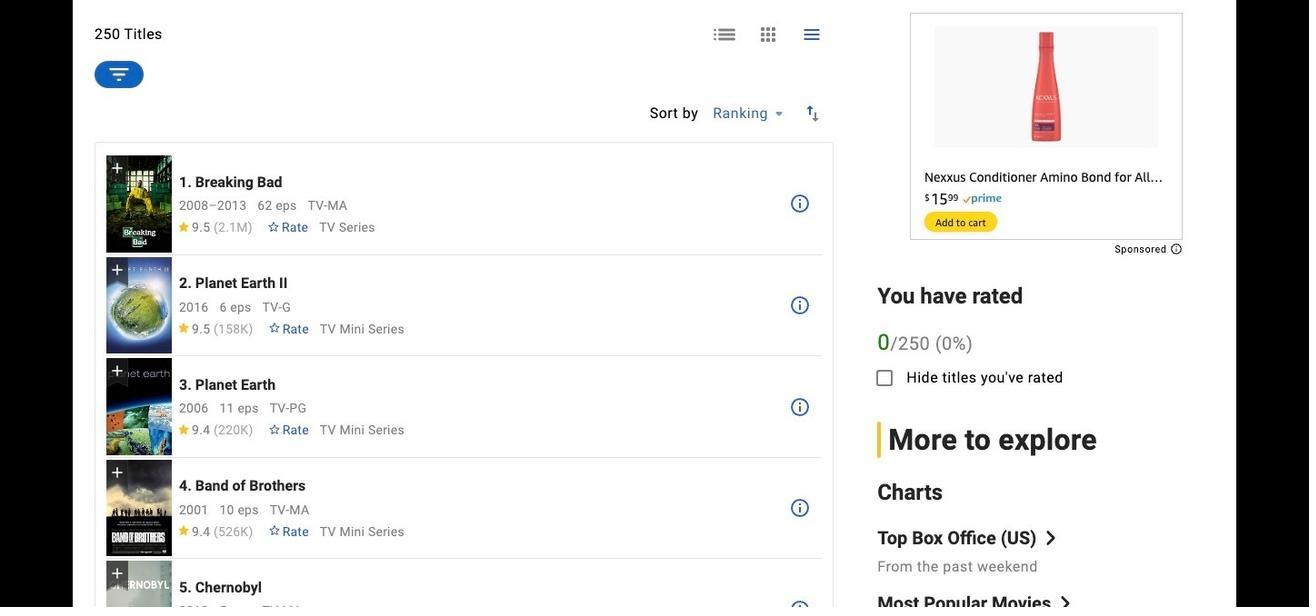 Task type: describe. For each thing, give the bounding box(es) containing it.
0 vertical spatial chevron right inline image
[[1044, 531, 1059, 546]]

star border inline image
[[268, 526, 281, 536]]

chernobyl (2019) image
[[106, 562, 172, 608]]

group for star border inline icon
[[106, 460, 172, 557]]

1 vertical spatial chevron right inline image
[[1059, 597, 1073, 608]]

group for 'imdb rating: 9.5' element for planet earth ii (2016) image star border inline image
[[106, 257, 172, 354]]

see more information about band of brothers image
[[790, 498, 812, 519]]

checkbox unchecked image
[[874, 367, 896, 389]]

change sort by direction image
[[802, 103, 824, 125]]

group for star border inline image corresponding to 'imdb rating: 9.5' element corresponding to bryan cranston in breaking bad (2008) image
[[106, 156, 172, 253]]

selected:  compact view image
[[802, 23, 823, 45]]

star inline image for 'imdb rating: 9.5' element for planet earth ii (2016) image
[[177, 323, 190, 333]]

imdb rating: 9.5 element for bryan cranston in breaking bad (2008) image
[[177, 220, 253, 235]]

group for star border inline image to the bottom
[[106, 359, 172, 455]]

star inline image for donnie wahlberg, scott grimes, damian lewis, ron livingston, shane taylor, and peter youngblood hills in band of brothers (2001) image
[[177, 526, 190, 536]]

arrow drop down image
[[768, 103, 790, 125]]

add image for chernobyl (2019) image
[[108, 565, 126, 583]]



Task type: locate. For each thing, give the bounding box(es) containing it.
2 star inline image from the top
[[177, 526, 190, 536]]

3 group from the top
[[106, 359, 172, 455]]

sponsored content section
[[910, 13, 1183, 253]]

imdb rating: 9.5 element for planet earth ii (2016) image
[[177, 322, 253, 336]]

1 star inline image from the top
[[177, 222, 190, 232]]

2 group from the top
[[106, 257, 172, 354]]

imdb rating: 9.5 element right planet earth ii (2016) image
[[177, 322, 253, 336]]

0 vertical spatial imdb rating: 9.4 element
[[177, 423, 253, 438]]

3 add image from the top
[[108, 464, 126, 482]]

star inline image for 'imdb rating: 9.5' element corresponding to bryan cranston in breaking bad (2008) image
[[177, 222, 190, 232]]

star border inline image for 'imdb rating: 9.5' element corresponding to bryan cranston in breaking bad (2008) image
[[267, 222, 280, 232]]

star inline image for planet earth (2006) image at the left bottom of page
[[177, 425, 190, 435]]

add image
[[108, 261, 126, 279], [108, 565, 126, 583]]

1 vertical spatial star border inline image
[[268, 323, 281, 333]]

0 vertical spatial star border inline image
[[267, 222, 280, 232]]

star inline image
[[177, 425, 190, 435], [177, 526, 190, 536]]

see more information about breaking bad image
[[790, 193, 812, 215]]

imdb rating: 9.4 element left star border inline icon
[[177, 524, 253, 539]]

grid view image
[[758, 23, 780, 45]]

star inline image right donnie wahlberg, scott grimes, damian lewis, ron livingston, shane taylor, and peter youngblood hills in band of brothers (2001) image
[[177, 526, 190, 536]]

1 add image from the top
[[108, 261, 126, 279]]

planet earth (2006) image
[[106, 359, 172, 455]]

see more information about chernobyl image
[[790, 599, 812, 608]]

star inline image
[[177, 222, 190, 232], [177, 323, 190, 333]]

detailed view image
[[714, 23, 736, 45]]

star inline image right bryan cranston in breaking bad (2008) image
[[177, 222, 190, 232]]

1 vertical spatial add image
[[108, 565, 126, 583]]

donnie wahlberg, scott grimes, damian lewis, ron livingston, shane taylor, and peter youngblood hills in band of brothers (2001) image
[[106, 460, 172, 557]]

imdb rating: 9.4 element right planet earth (2006) image at the left bottom of page
[[177, 423, 253, 438]]

1 imdb rating: 9.4 element from the top
[[177, 423, 253, 438]]

chevron right inline image
[[1044, 531, 1059, 546], [1059, 597, 1073, 608]]

2 add image from the top
[[108, 565, 126, 583]]

group
[[106, 156, 172, 253], [106, 257, 172, 354], [106, 359, 172, 455], [106, 460, 172, 557], [106, 561, 172, 608]]

0 vertical spatial add image
[[108, 159, 126, 178]]

1 vertical spatial star inline image
[[177, 526, 190, 536]]

star inline image right planet earth (2006) image at the left bottom of page
[[177, 425, 190, 435]]

2 vertical spatial star border inline image
[[268, 425, 281, 435]]

filter image
[[106, 62, 132, 87]]

2 add image from the top
[[108, 362, 126, 380]]

1 vertical spatial imdb rating: 9.5 element
[[177, 322, 253, 336]]

2 imdb rating: 9.4 element from the top
[[177, 524, 253, 539]]

2 vertical spatial add image
[[108, 464, 126, 482]]

1 imdb rating: 9.5 element from the top
[[177, 220, 253, 235]]

add image for planet earth (2006) image at the left bottom of page
[[108, 362, 126, 380]]

2 star inline image from the top
[[177, 323, 190, 333]]

1 add image from the top
[[108, 159, 126, 178]]

add image for bryan cranston in breaking bad (2008) image
[[108, 159, 126, 178]]

star border inline image for 'imdb rating: 9.5' element for planet earth ii (2016) image
[[268, 323, 281, 333]]

add image for donnie wahlberg, scott grimes, damian lewis, ron livingston, shane taylor, and peter youngblood hills in band of brothers (2001) image
[[108, 464, 126, 482]]

1 vertical spatial star inline image
[[177, 323, 190, 333]]

add image for planet earth ii (2016) image
[[108, 261, 126, 279]]

2 imdb rating: 9.5 element from the top
[[177, 322, 253, 336]]

star border inline image
[[267, 222, 280, 232], [268, 323, 281, 333], [268, 425, 281, 435]]

add image
[[108, 159, 126, 178], [108, 362, 126, 380], [108, 464, 126, 482]]

bryan cranston in breaking bad (2008) image
[[106, 156, 172, 253]]

star inline image right planet earth ii (2016) image
[[177, 323, 190, 333]]

0 vertical spatial imdb rating: 9.5 element
[[177, 220, 253, 235]]

add image down bryan cranston in breaking bad (2008) image
[[108, 261, 126, 279]]

imdb rating: 9.4 element for donnie wahlberg, scott grimes, damian lewis, ron livingston, shane taylor, and peter youngblood hills in band of brothers (2001) image
[[177, 524, 253, 539]]

1 vertical spatial add image
[[108, 362, 126, 380]]

4 group from the top
[[106, 460, 172, 557]]

0 vertical spatial star inline image
[[177, 425, 190, 435]]

0 vertical spatial add image
[[108, 261, 126, 279]]

add image down donnie wahlberg, scott grimes, damian lewis, ron livingston, shane taylor, and peter youngblood hills in band of brothers (2001) image
[[108, 565, 126, 583]]

imdb rating: 9.4 element
[[177, 423, 253, 438], [177, 524, 253, 539]]

see more information about planet earth ii image
[[790, 295, 812, 316]]

0 vertical spatial star inline image
[[177, 222, 190, 232]]

1 star inline image from the top
[[177, 425, 190, 435]]

imdb rating: 9.4 element for planet earth (2006) image at the left bottom of page
[[177, 423, 253, 438]]

1 group from the top
[[106, 156, 172, 253]]

1 vertical spatial imdb rating: 9.4 element
[[177, 524, 253, 539]]

planet earth ii (2016) image
[[106, 257, 172, 354]]

see more information about planet earth image
[[790, 396, 812, 418]]

imdb rating: 9.5 element
[[177, 220, 253, 235], [177, 322, 253, 336]]

imdb rating: 9.5 element right bryan cranston in breaking bad (2008) image
[[177, 220, 253, 235]]

5 group from the top
[[106, 561, 172, 608]]



Task type: vqa. For each thing, say whether or not it's contained in the screenshot.
Donnie Wahlberg, Scott Grimes, Damian Lewis, Ron Livingston, Shane Taylor, And Peter Youngblood Hills In Band Of Brothers (2001) image add icon
no



